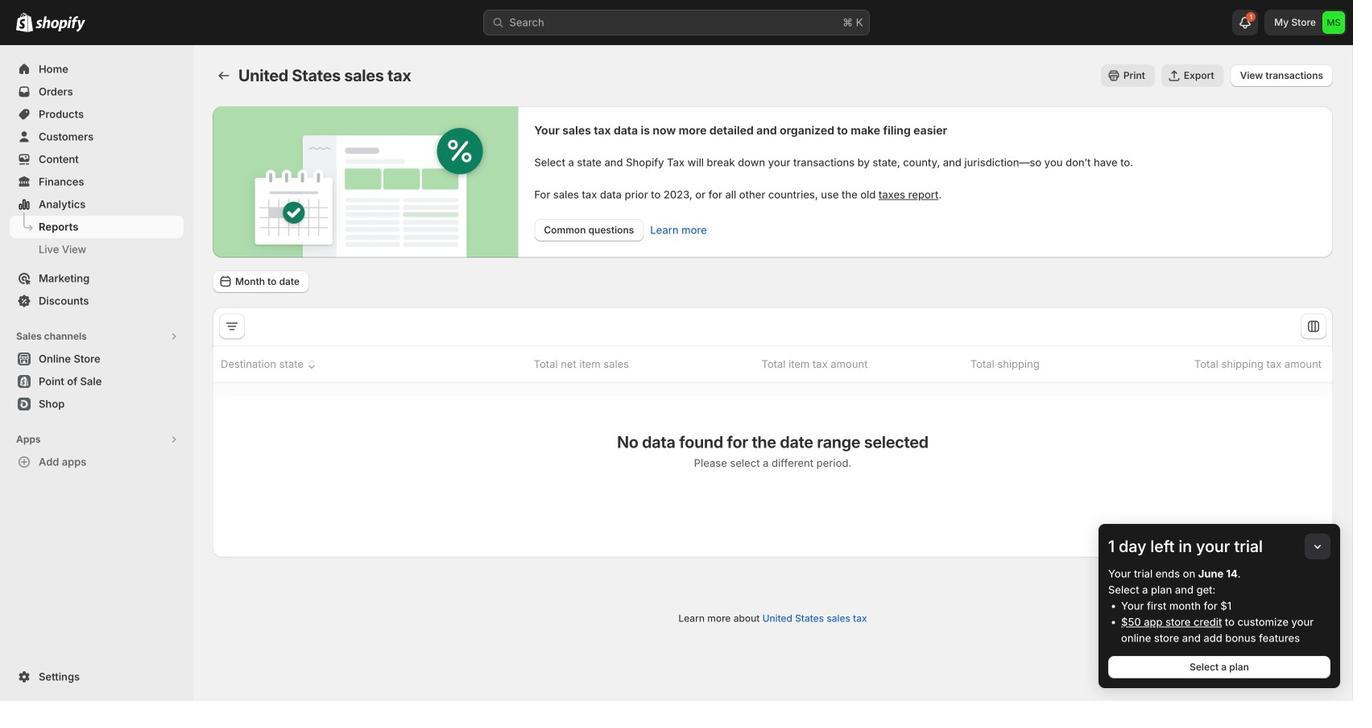 Task type: vqa. For each thing, say whether or not it's contained in the screenshot.
Shopify "image"
yes



Task type: locate. For each thing, give the bounding box(es) containing it.
shopify image
[[35, 16, 85, 32]]

my store image
[[1323, 11, 1345, 34]]

shopify image
[[16, 13, 33, 32]]



